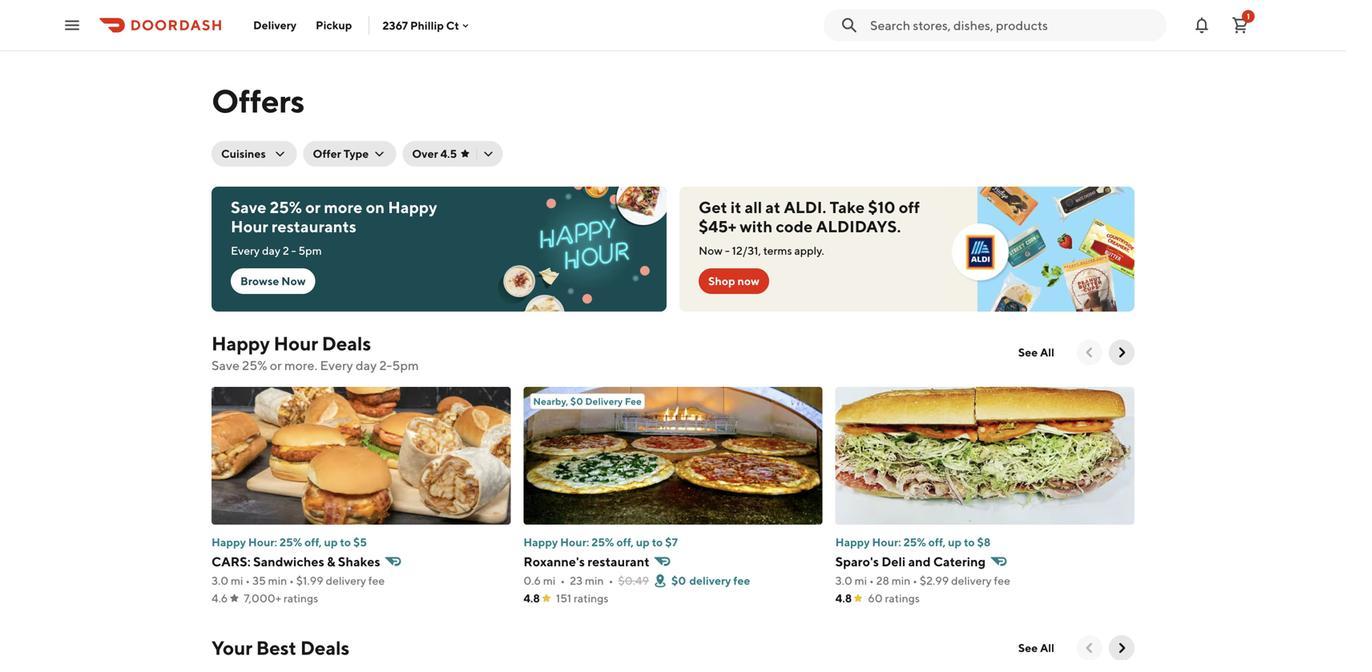 Task type: locate. For each thing, give the bounding box(es) containing it.
delivery down shakes
[[326, 574, 366, 587]]

0 horizontal spatial 5pm
[[298, 244, 322, 257]]

1 vertical spatial $0
[[672, 574, 686, 587]]

1 horizontal spatial day
[[356, 358, 377, 373]]

0 vertical spatial day
[[262, 244, 281, 257]]

or up restaurants
[[305, 198, 321, 217]]

1 horizontal spatial off,
[[617, 536, 634, 549]]

day left 2-
[[356, 358, 377, 373]]

1 button
[[1225, 9, 1257, 41]]

1 vertical spatial now
[[281, 275, 306, 288]]

4.6
[[212, 592, 228, 605]]

3 mi from the left
[[855, 574, 867, 587]]

3 delivery from the left
[[951, 574, 992, 587]]

0 horizontal spatial -
[[291, 244, 296, 257]]

ct
[[446, 19, 459, 32]]

3 up from the left
[[948, 536, 962, 549]]

fee
[[369, 574, 385, 587], [734, 574, 750, 587], [994, 574, 1011, 587]]

2 - from the left
[[725, 244, 730, 257]]

1 4.8 from the left
[[524, 592, 540, 605]]

sparo's
[[836, 554, 879, 569]]

all
[[745, 198, 762, 217]]

hour
[[231, 217, 268, 236], [274, 332, 318, 355]]

1 horizontal spatial to
[[652, 536, 663, 549]]

2 fee from the left
[[734, 574, 750, 587]]

1 vertical spatial save
[[212, 358, 240, 373]]

up up catering
[[948, 536, 962, 549]]

23
[[570, 574, 583, 587]]

hour: up deli
[[872, 536, 901, 549]]

1 horizontal spatial -
[[725, 244, 730, 257]]

- left 12/31,
[[725, 244, 730, 257]]

25% for roxanne's
[[592, 536, 614, 549]]

1 hour: from the left
[[248, 536, 277, 549]]

to left the $5
[[340, 536, 351, 549]]

2 3.0 from the left
[[836, 574, 853, 587]]

0 vertical spatial or
[[305, 198, 321, 217]]

0 vertical spatial now
[[699, 244, 723, 257]]

1 vertical spatial deals
[[300, 637, 350, 660]]

up for restaurant
[[636, 536, 650, 549]]

to for cars: sandwiches & shakes
[[340, 536, 351, 549]]

• left $2.99 on the bottom of the page
[[913, 574, 918, 587]]

0 vertical spatial every
[[231, 244, 260, 257]]

happy hour deals save 25% or more. every day 2-5pm
[[212, 332, 419, 373]]

1 vertical spatial all
[[1040, 642, 1055, 655]]

3 min from the left
[[892, 574, 911, 587]]

0 vertical spatial deals
[[322, 332, 371, 355]]

cuisines button
[[212, 141, 297, 167]]

3 hour: from the left
[[872, 536, 901, 549]]

delivery button
[[244, 12, 306, 38]]

2 horizontal spatial ratings
[[885, 592, 920, 605]]

2 horizontal spatial off,
[[929, 536, 946, 549]]

1 vertical spatial hour
[[274, 332, 318, 355]]

3 to from the left
[[964, 536, 975, 549]]

2 4.8 from the left
[[836, 592, 852, 605]]

to left $7
[[652, 536, 663, 549]]

0 horizontal spatial off,
[[305, 536, 322, 549]]

3 off, from the left
[[929, 536, 946, 549]]

over 4.5 button
[[403, 141, 503, 167]]

1 see all from the top
[[1019, 346, 1055, 359]]

min right 23
[[585, 574, 604, 587]]

every inside the save 25% or more on happy hour restaurants every day 2 - 5pm
[[231, 244, 260, 257]]

1 3.0 from the left
[[212, 574, 229, 587]]

hour up the more.
[[274, 332, 318, 355]]

2 mi from the left
[[543, 574, 556, 587]]

all
[[1040, 346, 1055, 359], [1040, 642, 1055, 655]]

now down 2 at top
[[281, 275, 306, 288]]

1 horizontal spatial mi
[[543, 574, 556, 587]]

delivery left fee
[[585, 396, 623, 407]]

fee for sparo's deli and catering
[[994, 574, 1011, 587]]

cars: sandwiches & shakes
[[212, 554, 380, 569]]

browse now button
[[231, 268, 315, 294]]

3 ratings from the left
[[885, 592, 920, 605]]

151 ratings
[[556, 592, 609, 605]]

every right the more.
[[320, 358, 353, 373]]

hour:
[[248, 536, 277, 549], [560, 536, 589, 549], [872, 536, 901, 549]]

up
[[324, 536, 338, 549], [636, 536, 650, 549], [948, 536, 962, 549]]

off, up cars: sandwiches & shakes
[[305, 536, 322, 549]]

$8
[[977, 536, 991, 549]]

2 next button of carousel image from the top
[[1114, 640, 1130, 656]]

0 horizontal spatial delivery
[[253, 18, 297, 32]]

2 horizontal spatial to
[[964, 536, 975, 549]]

1 horizontal spatial 5pm
[[392, 358, 419, 373]]

see all link left previous button of carousel image
[[1009, 340, 1064, 365]]

$45+
[[699, 217, 737, 236]]

off,
[[305, 536, 322, 549], [617, 536, 634, 549], [929, 536, 946, 549]]

get
[[699, 198, 728, 217]]

0 vertical spatial all
[[1040, 346, 1055, 359]]

1 vertical spatial see
[[1019, 642, 1038, 655]]

next button of carousel image right previous button of carousel image
[[1114, 345, 1130, 361]]

to for roxanne's restaurant
[[652, 536, 663, 549]]

code
[[776, 217, 813, 236]]

happy up sparo's
[[836, 536, 870, 549]]

see all left previous button of carousel image
[[1019, 346, 1055, 359]]

ratings for sandwiches
[[284, 592, 318, 605]]

3.0 up the 4.6
[[212, 574, 229, 587]]

3 • from the left
[[561, 574, 565, 587]]

2 hour: from the left
[[560, 536, 589, 549]]

7,000+ ratings
[[244, 592, 318, 605]]

see left previous button of carousel icon at the right
[[1019, 642, 1038, 655]]

ratings down 23
[[574, 592, 609, 605]]

1 vertical spatial 5pm
[[392, 358, 419, 373]]

-
[[291, 244, 296, 257], [725, 244, 730, 257]]

1 horizontal spatial ratings
[[574, 592, 609, 605]]

hour: for deli
[[872, 536, 901, 549]]

1 horizontal spatial or
[[305, 198, 321, 217]]

save inside the save 25% or more on happy hour restaurants every day 2 - 5pm
[[231, 198, 266, 217]]

25% inside the save 25% or more on happy hour restaurants every day 2 - 5pm
[[270, 198, 302, 217]]

delivery down catering
[[951, 574, 992, 587]]

see all link left previous button of carousel icon at the right
[[1009, 636, 1064, 660]]

1 vertical spatial every
[[320, 358, 353, 373]]

1 vertical spatial day
[[356, 358, 377, 373]]

2 items, open order cart image
[[1231, 16, 1250, 35]]

1 vertical spatial delivery
[[585, 396, 623, 407]]

3 fee from the left
[[994, 574, 1011, 587]]

2 ratings from the left
[[574, 592, 609, 605]]

delivery for sparo's deli and catering
[[951, 574, 992, 587]]

sandwiches
[[253, 554, 324, 569]]

0 horizontal spatial hour
[[231, 217, 268, 236]]

delivery
[[253, 18, 297, 32], [585, 396, 623, 407]]

browse
[[240, 275, 279, 288]]

day
[[262, 244, 281, 257], [356, 358, 377, 373]]

up up &
[[324, 536, 338, 549]]

1 mi from the left
[[231, 574, 243, 587]]

to left the $8 on the bottom right of page
[[964, 536, 975, 549]]

• left 23
[[561, 574, 565, 587]]

4.5
[[441, 147, 457, 160]]

see
[[1019, 346, 1038, 359], [1019, 642, 1038, 655]]

save down cuisines button
[[231, 198, 266, 217]]

1 fee from the left
[[369, 574, 385, 587]]

0 horizontal spatial hour:
[[248, 536, 277, 549]]

- right 2 at top
[[291, 244, 296, 257]]

1 horizontal spatial 4.8
[[836, 592, 852, 605]]

happy down browse
[[212, 332, 270, 355]]

pickup button
[[306, 12, 362, 38]]

0 horizontal spatial 4.8
[[524, 592, 540, 605]]

off, up and
[[929, 536, 946, 549]]

next button of carousel image right previous button of carousel icon at the right
[[1114, 640, 1130, 656]]

off, for deli
[[929, 536, 946, 549]]

2367
[[383, 19, 408, 32]]

next button of carousel image for previous button of carousel image
[[1114, 345, 1130, 361]]

min up 7,000+ ratings on the bottom of the page
[[268, 574, 287, 587]]

mi for sparo's
[[855, 574, 867, 587]]

min
[[268, 574, 287, 587], [585, 574, 604, 587], [892, 574, 911, 587]]

0 horizontal spatial every
[[231, 244, 260, 257]]

up for deli
[[948, 536, 962, 549]]

2 off, from the left
[[617, 536, 634, 549]]

hour: up roxanne's restaurant
[[560, 536, 589, 549]]

save left the more.
[[212, 358, 240, 373]]

see all
[[1019, 346, 1055, 359], [1019, 642, 1055, 655]]

2 horizontal spatial delivery
[[951, 574, 992, 587]]

0 vertical spatial see all link
[[1009, 340, 1064, 365]]

deals
[[322, 332, 371, 355], [300, 637, 350, 660]]

1 horizontal spatial hour
[[274, 332, 318, 355]]

offer type button
[[303, 141, 396, 167]]

0 horizontal spatial $0
[[571, 396, 583, 407]]

1 to from the left
[[340, 536, 351, 549]]

1 horizontal spatial every
[[320, 358, 353, 373]]

5pm inside 'happy hour deals save 25% or more. every day 2-5pm'
[[392, 358, 419, 373]]

ratings
[[284, 592, 318, 605], [574, 592, 609, 605], [885, 592, 920, 605]]

ratings down 3.0 mi • 35 min • $1.99 delivery fee
[[284, 592, 318, 605]]

now
[[699, 244, 723, 257], [281, 275, 306, 288]]

happy hour: 25% off, up to $7
[[524, 536, 678, 549]]

see left previous button of carousel image
[[1019, 346, 1038, 359]]

2 see all from the top
[[1019, 642, 1055, 655]]

$0 down $7
[[672, 574, 686, 587]]

shop
[[709, 275, 736, 288]]

60 ratings
[[868, 592, 920, 605]]

0 horizontal spatial now
[[281, 275, 306, 288]]

4.8 down 0.6 on the left of the page
[[524, 592, 540, 605]]

off, for restaurant
[[617, 536, 634, 549]]

0 horizontal spatial mi
[[231, 574, 243, 587]]

2 horizontal spatial up
[[948, 536, 962, 549]]

0 vertical spatial see all
[[1019, 346, 1055, 359]]

28
[[877, 574, 890, 587]]

now down "$45+"
[[699, 244, 723, 257]]

or left the more.
[[270, 358, 282, 373]]

0 horizontal spatial fee
[[369, 574, 385, 587]]

0 horizontal spatial min
[[268, 574, 287, 587]]

2 to from the left
[[652, 536, 663, 549]]

see all link
[[1009, 340, 1064, 365], [1009, 636, 1064, 660]]

ratings down '28'
[[885, 592, 920, 605]]

0 horizontal spatial or
[[270, 358, 282, 373]]

0 horizontal spatial day
[[262, 244, 281, 257]]

1 off, from the left
[[305, 536, 322, 549]]

$0
[[571, 396, 583, 407], [672, 574, 686, 587]]

25%
[[270, 198, 302, 217], [242, 358, 267, 373], [280, 536, 302, 549], [592, 536, 614, 549], [904, 536, 926, 549]]

1 horizontal spatial delivery
[[690, 574, 731, 587]]

offer
[[313, 147, 341, 160]]

1 all from the top
[[1040, 346, 1055, 359]]

every inside 'happy hour deals save 25% or more. every day 2-5pm'
[[320, 358, 353, 373]]

25% up 'sparo's deli and catering'
[[904, 536, 926, 549]]

0 horizontal spatial up
[[324, 536, 338, 549]]

2 horizontal spatial hour:
[[872, 536, 901, 549]]

cars:
[[212, 554, 251, 569]]

next button of carousel image
[[1114, 345, 1130, 361], [1114, 640, 1130, 656]]

hour up browse
[[231, 217, 268, 236]]

up left $7
[[636, 536, 650, 549]]

$0 right nearby,
[[571, 396, 583, 407]]

1 see all link from the top
[[1009, 340, 1064, 365]]

deals inside 'happy hour deals save 25% or more. every day 2-5pm'
[[322, 332, 371, 355]]

• down restaurant
[[609, 574, 614, 587]]

1 vertical spatial see all link
[[1009, 636, 1064, 660]]

previous button of carousel image
[[1082, 640, 1098, 656]]

apply.
[[795, 244, 824, 257]]

3.0
[[212, 574, 229, 587], [836, 574, 853, 587]]

happy up cars:
[[212, 536, 246, 549]]

1 horizontal spatial 3.0
[[836, 574, 853, 587]]

to for sparo's deli and catering
[[964, 536, 975, 549]]

0 vertical spatial delivery
[[253, 18, 297, 32]]

up for sandwiches
[[324, 536, 338, 549]]

• left the $1.99
[[289, 574, 294, 587]]

next button of carousel image for previous button of carousel icon at the right
[[1114, 640, 1130, 656]]

1 vertical spatial see all
[[1019, 642, 1055, 655]]

hour: up sandwiches
[[248, 536, 277, 549]]

deals for hour
[[322, 332, 371, 355]]

delivery right $0.49
[[690, 574, 731, 587]]

1 vertical spatial or
[[270, 358, 282, 373]]

happy inside the save 25% or more on happy hour restaurants every day 2 - 5pm
[[388, 198, 437, 217]]

1 horizontal spatial delivery
[[585, 396, 623, 407]]

1 - from the left
[[291, 244, 296, 257]]

Store search: begin typing to search for stores available on DoorDash text field
[[870, 16, 1157, 34]]

sparo's deli and catering
[[836, 554, 986, 569]]

delivery left pickup in the left top of the page
[[253, 18, 297, 32]]

mi right 0.6 on the left of the page
[[543, 574, 556, 587]]

terms
[[764, 244, 792, 257]]

35
[[252, 574, 266, 587]]

2 see all link from the top
[[1009, 636, 1064, 660]]

• left '35'
[[245, 574, 250, 587]]

2 see from the top
[[1019, 642, 1038, 655]]

0 vertical spatial next button of carousel image
[[1114, 345, 1130, 361]]

it
[[731, 198, 742, 217]]

2 up from the left
[[636, 536, 650, 549]]

see all for previous button of carousel image
[[1019, 346, 1055, 359]]

25% up restaurants
[[270, 198, 302, 217]]

2-
[[379, 358, 392, 373]]

•
[[245, 574, 250, 587], [289, 574, 294, 587], [561, 574, 565, 587], [609, 574, 614, 587], [870, 574, 874, 587], [913, 574, 918, 587]]

on
[[366, 198, 385, 217]]

happy inside 'happy hour deals save 25% or more. every day 2-5pm'
[[212, 332, 270, 355]]

your best deals link
[[212, 636, 350, 660]]

1 horizontal spatial min
[[585, 574, 604, 587]]

1 min from the left
[[268, 574, 287, 587]]

nearby, $0 delivery fee
[[533, 396, 642, 407]]

previous button of carousel image
[[1082, 345, 1098, 361]]

or
[[305, 198, 321, 217], [270, 358, 282, 373]]

0 vertical spatial 5pm
[[298, 244, 322, 257]]

min right '28'
[[892, 574, 911, 587]]

3.0 down sparo's
[[836, 574, 853, 587]]

25% left the more.
[[242, 358, 267, 373]]

2 horizontal spatial fee
[[994, 574, 1011, 587]]

0 horizontal spatial 3.0
[[212, 574, 229, 587]]

0 vertical spatial hour
[[231, 217, 268, 236]]

1 next button of carousel image from the top
[[1114, 345, 1130, 361]]

25% up sandwiches
[[280, 536, 302, 549]]

1 horizontal spatial fee
[[734, 574, 750, 587]]

0 vertical spatial see
[[1019, 346, 1038, 359]]

1 see from the top
[[1019, 346, 1038, 359]]

mi down sparo's
[[855, 574, 867, 587]]

• left '28'
[[870, 574, 874, 587]]

off, up restaurant
[[617, 536, 634, 549]]

1 delivery from the left
[[326, 574, 366, 587]]

happy right on
[[388, 198, 437, 217]]

1 up from the left
[[324, 536, 338, 549]]

day left 2 at top
[[262, 244, 281, 257]]

1 horizontal spatial now
[[699, 244, 723, 257]]

off, for sandwiches
[[305, 536, 322, 549]]

to
[[340, 536, 351, 549], [652, 536, 663, 549], [964, 536, 975, 549]]

3.0 mi • 28 min • $2.99 delivery fee
[[836, 574, 1011, 587]]

25% for cars:
[[280, 536, 302, 549]]

0 vertical spatial save
[[231, 198, 266, 217]]

open menu image
[[63, 16, 82, 35]]

and
[[909, 554, 931, 569]]

mi down cars:
[[231, 574, 243, 587]]

over
[[412, 147, 438, 160]]

2 horizontal spatial min
[[892, 574, 911, 587]]

5pm inside the save 25% or more on happy hour restaurants every day 2 - 5pm
[[298, 244, 322, 257]]

3.0 for sparo's deli and catering
[[836, 574, 853, 587]]

4.8 left 60
[[836, 592, 852, 605]]

4 • from the left
[[609, 574, 614, 587]]

restaurant
[[588, 554, 650, 569]]

1 horizontal spatial hour:
[[560, 536, 589, 549]]

aldi.
[[784, 198, 827, 217]]

see all left previous button of carousel icon at the right
[[1019, 642, 1055, 655]]

2 horizontal spatial mi
[[855, 574, 867, 587]]

0 horizontal spatial delivery
[[326, 574, 366, 587]]

1 ratings from the left
[[284, 592, 318, 605]]

best
[[256, 637, 297, 660]]

all left previous button of carousel image
[[1040, 346, 1055, 359]]

happy up roxanne's on the left of page
[[524, 536, 558, 549]]

1 vertical spatial next button of carousel image
[[1114, 640, 1130, 656]]

2 all from the top
[[1040, 642, 1055, 655]]

4.8 for roxanne's restaurant
[[524, 592, 540, 605]]

off
[[899, 198, 920, 217]]

every up browse
[[231, 244, 260, 257]]

all left previous button of carousel icon at the right
[[1040, 642, 1055, 655]]

25% up restaurant
[[592, 536, 614, 549]]

roxanne's
[[524, 554, 585, 569]]

0 horizontal spatial ratings
[[284, 592, 318, 605]]

0 horizontal spatial to
[[340, 536, 351, 549]]

1 horizontal spatial up
[[636, 536, 650, 549]]



Task type: vqa. For each thing, say whether or not it's contained in the screenshot.
DIGIT in the left top of the page
no



Task type: describe. For each thing, give the bounding box(es) containing it.
browse now
[[240, 275, 306, 288]]

take
[[830, 198, 865, 217]]

151
[[556, 592, 572, 605]]

cuisines
[[221, 147, 266, 160]]

restaurants
[[272, 217, 357, 236]]

see all link for previous button of carousel image
[[1009, 340, 1064, 365]]

$1.99
[[296, 574, 324, 587]]

2
[[283, 244, 289, 257]]

now inside get it all at aldi. take $10 off $45+ with code aldidays. now - 12/31, terms apply.
[[699, 244, 723, 257]]

hour: for sandwiches
[[248, 536, 277, 549]]

get it all at aldi. take $10 off $45+ with code aldidays. now - 12/31, terms apply.
[[699, 198, 920, 257]]

type
[[344, 147, 369, 160]]

over 4.5
[[412, 147, 457, 160]]

5 • from the left
[[870, 574, 874, 587]]

notification bell image
[[1193, 16, 1212, 35]]

$0.49
[[618, 574, 649, 587]]

more.
[[284, 358, 318, 373]]

see for previous button of carousel icon at the right
[[1019, 642, 1038, 655]]

3.0 for cars: sandwiches & shakes
[[212, 574, 229, 587]]

happy hour: 25% off, up to $8
[[836, 536, 991, 549]]

see all link for previous button of carousel icon at the right
[[1009, 636, 1064, 660]]

$10
[[868, 198, 896, 217]]

&
[[327, 554, 335, 569]]

$5
[[353, 536, 367, 549]]

happy for happy hour: 25% off, up to $7
[[524, 536, 558, 549]]

all for previous button of carousel image
[[1040, 346, 1055, 359]]

mi for cars:
[[231, 574, 243, 587]]

ratings for restaurant
[[574, 592, 609, 605]]

deals for best
[[300, 637, 350, 660]]

min for sparo's
[[892, 574, 911, 587]]

2367 phillip ct button
[[383, 19, 472, 32]]

your best deals
[[212, 637, 350, 660]]

see all for previous button of carousel icon at the right
[[1019, 642, 1055, 655]]

deli
[[882, 554, 906, 569]]

0.6 mi • 23 min •
[[524, 574, 614, 587]]

day inside 'happy hour deals save 25% or more. every day 2-5pm'
[[356, 358, 377, 373]]

delivery inside button
[[253, 18, 297, 32]]

$2.99
[[920, 574, 949, 587]]

pickup
[[316, 18, 352, 32]]

6 • from the left
[[913, 574, 918, 587]]

hour inside 'happy hour deals save 25% or more. every day 2-5pm'
[[274, 332, 318, 355]]

or inside 'happy hour deals save 25% or more. every day 2-5pm'
[[270, 358, 282, 373]]

your
[[212, 637, 252, 660]]

- inside the save 25% or more on happy hour restaurants every day 2 - 5pm
[[291, 244, 296, 257]]

happy for happy hour deals save 25% or more. every day 2-5pm
[[212, 332, 270, 355]]

shop now
[[709, 275, 760, 288]]

with
[[740, 217, 773, 236]]

happy for happy hour: 25% off, up to $5
[[212, 536, 246, 549]]

$7
[[665, 536, 678, 549]]

2 • from the left
[[289, 574, 294, 587]]

shakes
[[338, 554, 380, 569]]

delivery for cars: sandwiches & shakes
[[326, 574, 366, 587]]

25% inside 'happy hour deals save 25% or more. every day 2-5pm'
[[242, 358, 267, 373]]

at
[[766, 198, 781, 217]]

1 • from the left
[[245, 574, 250, 587]]

phillip
[[410, 19, 444, 32]]

happy for happy hour: 25% off, up to $8
[[836, 536, 870, 549]]

1
[[1247, 12, 1250, 21]]

ratings for deli
[[885, 592, 920, 605]]

0.6
[[524, 574, 541, 587]]

day inside the save 25% or more on happy hour restaurants every day 2 - 5pm
[[262, 244, 281, 257]]

3.0 mi • 35 min • $1.99 delivery fee
[[212, 574, 385, 587]]

2 min from the left
[[585, 574, 604, 587]]

catering
[[934, 554, 986, 569]]

aldidays.
[[816, 217, 901, 236]]

nearby,
[[533, 396, 569, 407]]

12/31,
[[732, 244, 761, 257]]

more
[[324, 198, 363, 217]]

save 25% or more on happy hour restaurants every day 2 - 5pm
[[231, 198, 437, 257]]

offers
[[212, 82, 305, 120]]

hour: for restaurant
[[560, 536, 589, 549]]

7,000+
[[244, 592, 281, 605]]

or inside the save 25% or more on happy hour restaurants every day 2 - 5pm
[[305, 198, 321, 217]]

1 horizontal spatial $0
[[672, 574, 686, 587]]

save inside 'happy hour deals save 25% or more. every day 2-5pm'
[[212, 358, 240, 373]]

fee for cars: sandwiches & shakes
[[369, 574, 385, 587]]

4.8 for sparo's deli and catering
[[836, 592, 852, 605]]

offer type
[[313, 147, 369, 160]]

all for previous button of carousel icon at the right
[[1040, 642, 1055, 655]]

2 delivery from the left
[[690, 574, 731, 587]]

60
[[868, 592, 883, 605]]

0 vertical spatial $0
[[571, 396, 583, 407]]

- inside get it all at aldi. take $10 off $45+ with code aldidays. now - 12/31, terms apply.
[[725, 244, 730, 257]]

happy hour: 25% off, up to $5
[[212, 536, 367, 549]]

roxanne's restaurant
[[524, 554, 650, 569]]

hour inside the save 25% or more on happy hour restaurants every day 2 - 5pm
[[231, 217, 268, 236]]

min for cars:
[[268, 574, 287, 587]]

2367 phillip ct
[[383, 19, 459, 32]]

25% for sparo's
[[904, 536, 926, 549]]

now inside button
[[281, 275, 306, 288]]

$0 delivery fee
[[672, 574, 750, 587]]

see for previous button of carousel image
[[1019, 346, 1038, 359]]

shop now button
[[699, 268, 769, 294]]

fee
[[625, 396, 642, 407]]

now
[[738, 275, 760, 288]]



